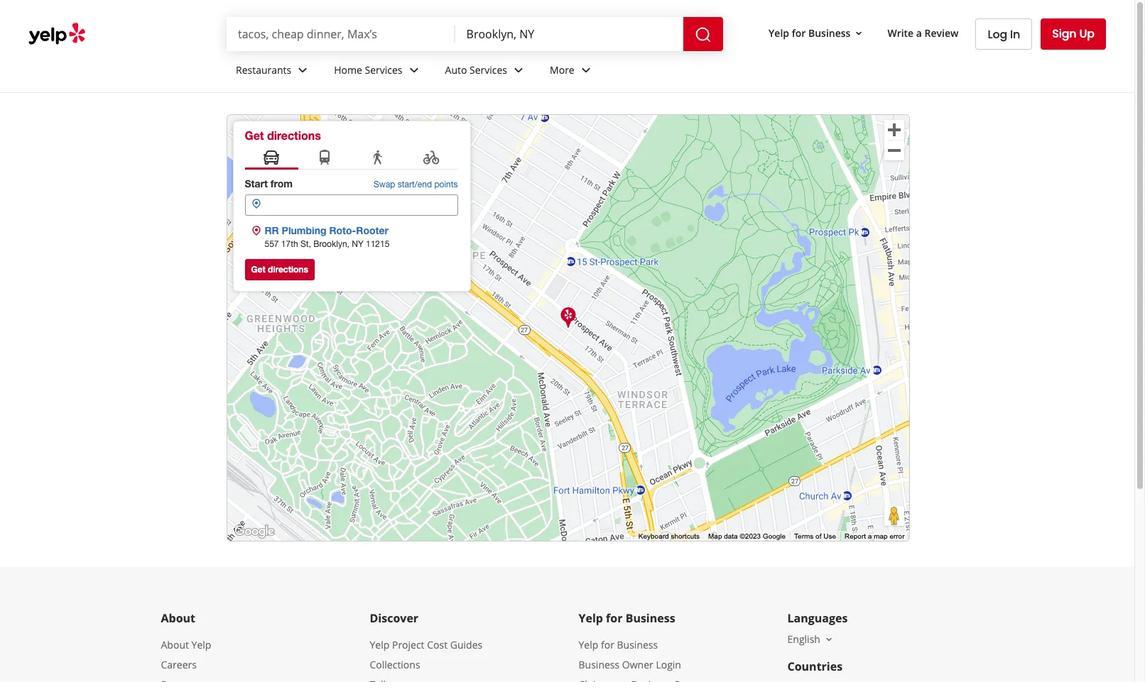 Task type: locate. For each thing, give the bounding box(es) containing it.
1 none field from the left
[[238, 26, 444, 42]]

countries
[[788, 659, 843, 675]]

0 vertical spatial 16 chevron down v2 image
[[854, 27, 865, 39]]

none field up more
[[467, 26, 672, 42]]

collections link
[[370, 659, 420, 672]]

None search field
[[227, 17, 726, 51]]

0 horizontal spatial yelp for business
[[579, 611, 676, 627]]

24 chevron down v2 image right restaurants
[[294, 62, 311, 79]]

terms of use link
[[795, 533, 836, 541]]

1 vertical spatial a
[[868, 533, 872, 541]]

1 vertical spatial directions
[[268, 264, 308, 275]]

get up driving 'element'
[[245, 129, 264, 142]]

for inside button
[[792, 26, 806, 40]]

tab list
[[245, 147, 458, 170]]

start
[[245, 178, 268, 190]]

get directions inside "button"
[[251, 264, 308, 275]]

error
[[890, 533, 905, 541]]

1 horizontal spatial a
[[917, 26, 922, 40]]

0 horizontal spatial services
[[365, 63, 403, 76]]

up
[[1080, 26, 1095, 42]]

1 horizontal spatial 16 chevron down v2 image
[[854, 27, 865, 39]]

1 horizontal spatial none field
[[467, 26, 672, 42]]

a left map
[[868, 533, 872, 541]]

public transit image
[[316, 149, 333, 168]]

home services
[[334, 63, 403, 76]]

0 vertical spatial yelp for business
[[769, 26, 851, 40]]

24 chevron down v2 image right auto services at left top
[[510, 62, 527, 79]]

©2023
[[740, 533, 761, 541]]

directions down the 17th
[[268, 264, 308, 275]]

services inside auto services link
[[470, 63, 507, 76]]

more
[[550, 63, 575, 76]]

swap
[[374, 180, 395, 190]]

sign up link
[[1041, 18, 1106, 50]]

get down 557
[[251, 264, 266, 275]]

2 24 chevron down v2 image from the left
[[405, 62, 422, 79]]

2 services from the left
[[470, 63, 507, 76]]

11215
[[366, 239, 390, 249]]

careers
[[161, 659, 197, 672]]

2 vertical spatial for
[[601, 639, 615, 652]]

16 chevron down v2 image left write
[[854, 27, 865, 39]]

16 chevron down v2 image inside english popup button
[[824, 634, 835, 646]]

map
[[874, 533, 888, 541]]

yelp for business button
[[763, 20, 871, 46]]

24 chevron down v2 image right more
[[578, 62, 595, 79]]

ny
[[352, 239, 364, 249]]

24 chevron down v2 image inside restaurants link
[[294, 62, 311, 79]]

get
[[245, 129, 264, 142], [251, 264, 266, 275]]

none field near
[[467, 26, 672, 42]]

write
[[888, 26, 914, 40]]

0 vertical spatial about
[[161, 611, 195, 627]]

about inside about yelp careers
[[161, 639, 189, 652]]

a for report
[[868, 533, 872, 541]]

directions
[[267, 129, 321, 142], [268, 264, 308, 275]]

24 chevron down v2 image for home services
[[405, 62, 422, 79]]

services right auto
[[470, 63, 507, 76]]

2 none field from the left
[[467, 26, 672, 42]]

yelp inside the yelp project cost guides collections
[[370, 639, 390, 652]]

3 24 chevron down v2 image from the left
[[510, 62, 527, 79]]

guides
[[450, 639, 483, 652]]

0 horizontal spatial 16 chevron down v2 image
[[824, 634, 835, 646]]

1 vertical spatial about
[[161, 639, 189, 652]]

4 24 chevron down v2 image from the left
[[578, 62, 595, 79]]

a right write
[[917, 26, 922, 40]]

about up about yelp 'link'
[[161, 611, 195, 627]]

24 chevron down v2 image inside more link
[[578, 62, 595, 79]]

swap start/end points
[[374, 180, 458, 190]]

get directions up driving 'element'
[[245, 129, 321, 142]]

16 chevron down v2 image down languages
[[824, 634, 835, 646]]

24 chevron down v2 image
[[294, 62, 311, 79], [405, 62, 422, 79], [510, 62, 527, 79], [578, 62, 595, 79]]

0 vertical spatial for
[[792, 26, 806, 40]]

1 about from the top
[[161, 611, 195, 627]]

sign up
[[1053, 26, 1095, 42]]

0 vertical spatial a
[[917, 26, 922, 40]]

about up careers link
[[161, 639, 189, 652]]

about
[[161, 611, 195, 627], [161, 639, 189, 652]]

1 services from the left
[[365, 63, 403, 76]]

none field up home
[[238, 26, 444, 42]]

business inside button
[[809, 26, 851, 40]]

1 vertical spatial 16 chevron down v2 image
[[824, 634, 835, 646]]

1 vertical spatial for
[[606, 611, 623, 627]]

review
[[925, 26, 959, 40]]

16 chevron down v2 image for yelp for business
[[854, 27, 865, 39]]

a
[[917, 26, 922, 40], [868, 533, 872, 541]]

17th
[[281, 239, 298, 249]]

about for about
[[161, 611, 195, 627]]

rr
[[265, 225, 279, 237]]

from
[[271, 178, 293, 190]]

yelp for business link
[[579, 639, 658, 652]]

24 chevron down v2 image inside auto services link
[[510, 62, 527, 79]]

cycling element
[[423, 149, 440, 168]]

24 chevron down v2 image inside the "home services" link
[[405, 62, 422, 79]]

0 vertical spatial get directions
[[245, 129, 321, 142]]

terms of use
[[795, 533, 836, 541]]

None text field
[[245, 195, 458, 216]]

services for home services
[[365, 63, 403, 76]]

16 chevron down v2 image inside yelp for business button
[[854, 27, 865, 39]]

1 vertical spatial get
[[251, 264, 266, 275]]

0 horizontal spatial a
[[868, 533, 872, 541]]

get directions down 557
[[251, 264, 308, 275]]

None field
[[238, 26, 444, 42], [467, 26, 672, 42]]

rr plumbing roto-rooter link
[[265, 225, 389, 237]]

yelp for business inside button
[[769, 26, 851, 40]]

more link
[[539, 51, 606, 92]]

yelp for business
[[769, 26, 851, 40], [579, 611, 676, 627]]

about for about yelp careers
[[161, 639, 189, 652]]

yelp
[[769, 26, 790, 40], [579, 611, 603, 627], [192, 639, 211, 652], [370, 639, 390, 652], [579, 639, 599, 652]]

business
[[809, 26, 851, 40], [626, 611, 676, 627], [617, 639, 658, 652], [579, 659, 620, 672]]

0 horizontal spatial none field
[[238, 26, 444, 42]]

get directions
[[245, 129, 321, 142], [251, 264, 308, 275]]

1 horizontal spatial services
[[470, 63, 507, 76]]

start/end
[[398, 180, 432, 190]]

get inside get directions "button"
[[251, 264, 266, 275]]

public transit element
[[316, 149, 333, 168]]

search image
[[695, 26, 712, 43]]

services for auto services
[[470, 63, 507, 76]]

keyboard shortcuts button
[[639, 532, 700, 542]]

directions up driving 'element'
[[267, 129, 321, 142]]

1 horizontal spatial yelp for business
[[769, 26, 851, 40]]

use
[[824, 533, 836, 541]]

24 chevron down v2 image left auto
[[405, 62, 422, 79]]

557
[[265, 239, 279, 249]]

0 vertical spatial directions
[[267, 129, 321, 142]]

map
[[708, 533, 722, 541]]

swap start/end points link
[[374, 179, 458, 192]]

services inside the "home services" link
[[365, 63, 403, 76]]

rooter
[[356, 225, 389, 237]]

services right home
[[365, 63, 403, 76]]

discover
[[370, 611, 419, 627]]

16 chevron down v2 image
[[854, 27, 865, 39], [824, 634, 835, 646]]

services
[[365, 63, 403, 76], [470, 63, 507, 76]]

roto-
[[329, 225, 356, 237]]

1 24 chevron down v2 image from the left
[[294, 62, 311, 79]]

2 about from the top
[[161, 639, 189, 652]]

1 vertical spatial get directions
[[251, 264, 308, 275]]

24 chevron down v2 image for auto services
[[510, 62, 527, 79]]

for
[[792, 26, 806, 40], [606, 611, 623, 627], [601, 639, 615, 652]]

about yelp careers
[[161, 639, 211, 672]]



Task type: describe. For each thing, give the bounding box(es) containing it.
walking element
[[370, 149, 387, 168]]

0 vertical spatial get
[[245, 129, 264, 142]]

report a map error link
[[845, 533, 905, 541]]

english button
[[788, 633, 835, 647]]

st,
[[301, 239, 311, 249]]

yelp inside yelp for business business owner login
[[579, 639, 599, 652]]

collections
[[370, 659, 420, 672]]

yelp for business business owner login
[[579, 639, 681, 672]]

24 chevron down v2 image for restaurants
[[294, 62, 311, 79]]

yelp project cost guides link
[[370, 639, 483, 652]]

rr plumbing roto-rooter image
[[560, 306, 577, 328]]

yelp project cost guides collections
[[370, 639, 483, 672]]

login
[[656, 659, 681, 672]]

yelp inside about yelp careers
[[192, 639, 211, 652]]

brooklyn,
[[314, 239, 350, 249]]

1 vertical spatial yelp for business
[[579, 611, 676, 627]]

in
[[1010, 26, 1021, 42]]

auto
[[445, 63, 467, 76]]

Find text field
[[238, 26, 444, 42]]

auto services
[[445, 63, 507, 76]]

home services link
[[323, 51, 434, 92]]

start from
[[245, 178, 293, 190]]

for inside yelp for business business owner login
[[601, 639, 615, 652]]

plumbing
[[282, 225, 327, 237]]

log in
[[988, 26, 1021, 42]]

get directions button
[[245, 259, 315, 281]]

careers link
[[161, 659, 197, 672]]

16 chevron down v2 image for english
[[824, 634, 835, 646]]

google image
[[231, 523, 277, 541]]

english
[[788, 633, 821, 647]]

points
[[434, 180, 458, 190]]

walking image
[[370, 149, 387, 168]]

24 chevron down v2 image for more
[[578, 62, 595, 79]]

a for write
[[917, 26, 922, 40]]

sign
[[1053, 26, 1077, 42]]

log in link
[[976, 18, 1033, 50]]

write a review link
[[882, 20, 965, 46]]

restaurants link
[[225, 51, 323, 92]]

driving image
[[263, 149, 280, 168]]

report
[[845, 533, 866, 541]]

restaurants
[[236, 63, 292, 76]]

keyboard shortcuts
[[639, 533, 700, 541]]

languages
[[788, 611, 848, 627]]

rr plumbing roto-rooter 557 17th st, brooklyn, ny 11215
[[265, 225, 390, 249]]

map region
[[174, 0, 1084, 545]]

map data ©2023 google
[[708, 533, 786, 541]]

home
[[334, 63, 362, 76]]

project
[[392, 639, 425, 652]]

data
[[724, 533, 738, 541]]

business categories element
[[225, 51, 1106, 92]]

shortcuts
[[671, 533, 700, 541]]

none field find
[[238, 26, 444, 42]]

business owner login link
[[579, 659, 681, 672]]

cycling image
[[423, 149, 440, 168]]

of
[[816, 533, 822, 541]]

directions inside "button"
[[268, 264, 308, 275]]

driving element
[[263, 149, 280, 168]]

auto services link
[[434, 51, 539, 92]]

write a review
[[888, 26, 959, 40]]

terms
[[795, 533, 814, 541]]

cost
[[427, 639, 448, 652]]

yelp inside button
[[769, 26, 790, 40]]

keyboard
[[639, 533, 669, 541]]

report a map error
[[845, 533, 905, 541]]

google
[[763, 533, 786, 541]]

about yelp link
[[161, 639, 211, 652]]

log
[[988, 26, 1008, 42]]

owner
[[622, 659, 654, 672]]

Near text field
[[467, 26, 672, 42]]



Task type: vqa. For each thing, say whether or not it's contained in the screenshot.
option group containing Distance
no



